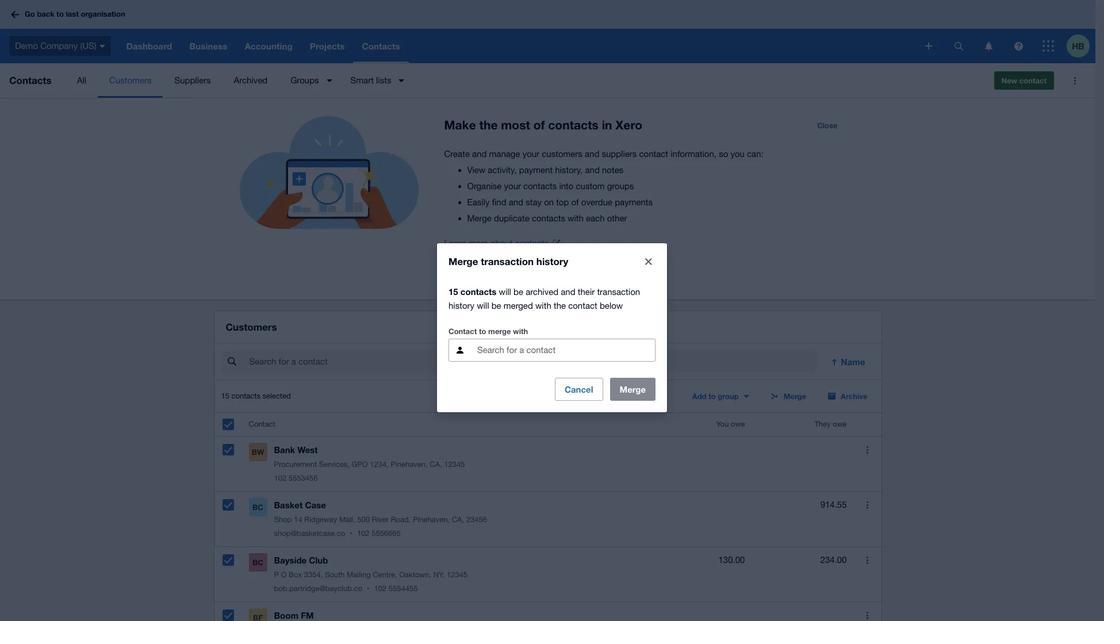 Task type: describe. For each thing, give the bounding box(es) containing it.
smart lists
[[351, 75, 392, 85]]

contacts inside the merge transaction history dialog
[[461, 286, 497, 297]]

archived
[[526, 287, 559, 297]]

with for contacts
[[568, 213, 584, 223]]

• for basket case
[[350, 529, 353, 538]]

merge up watch
[[449, 255, 478, 267]]

102 for bayside club
[[374, 585, 387, 593]]

merge right cancel
[[620, 384, 646, 394]]

1 vertical spatial contact
[[639, 149, 669, 159]]

to for add to group
[[709, 392, 716, 401]]

more row options image for case
[[867, 502, 869, 509]]

0 horizontal spatial will
[[477, 301, 489, 310]]

case
[[305, 500, 326, 510]]

name button
[[823, 351, 875, 374]]

south
[[325, 571, 345, 580]]

so
[[719, 149, 729, 159]]

merge button for cancel
[[610, 378, 656, 401]]

top
[[557, 197, 569, 207]]

payment
[[519, 165, 553, 175]]

and up duplicate
[[509, 197, 524, 207]]

new
[[1002, 76, 1018, 85]]

customers inside button
[[109, 75, 152, 85]]

5554455
[[389, 585, 418, 593]]

boom
[[274, 611, 299, 621]]

other
[[607, 213, 627, 223]]

will be archived and their transaction history will be merged with the contact below
[[449, 287, 640, 310]]

3 more row options image from the top
[[867, 612, 869, 619]]

history,
[[555, 165, 583, 175]]

easily find and stay on top of overdue payments
[[467, 197, 653, 207]]

0 horizontal spatial be
[[492, 301, 502, 310]]

information,
[[671, 149, 717, 159]]

0 vertical spatial will
[[499, 287, 511, 297]]

0 horizontal spatial the
[[480, 118, 498, 132]]

svg image inside go back to last organisation link
[[11, 11, 19, 18]]

selected
[[263, 392, 291, 401]]

about
[[491, 238, 513, 248]]

contact for contact
[[249, 420, 275, 429]]

102 inside bank west procurement services, gpo 1234, pinehaven, ca, 12345 102 5553456
[[274, 474, 287, 483]]

payments
[[615, 197, 653, 207]]

contacts down "merge duplicate contacts with each other" on the top of page
[[515, 238, 549, 248]]

1 vertical spatial of
[[572, 197, 579, 207]]

0 horizontal spatial of
[[534, 118, 545, 132]]

mall,
[[339, 516, 355, 524]]

130.00
[[719, 555, 745, 565]]

o
[[281, 571, 287, 580]]

company
[[40, 41, 78, 50]]

suppliers button
[[163, 63, 222, 98]]

add
[[693, 392, 707, 401]]

oaktown,
[[399, 571, 432, 580]]

last
[[66, 9, 79, 19]]

hb banner
[[0, 0, 1096, 63]]

contact list table element
[[214, 413, 882, 621]]

to for contact to merge with
[[479, 327, 486, 336]]

contacts down payment
[[524, 181, 557, 191]]

demo company (us)
[[15, 41, 96, 50]]

easily
[[467, 197, 490, 207]]

in
[[602, 118, 612, 132]]

you
[[717, 420, 729, 429]]

navigation inside hb banner
[[118, 29, 918, 63]]

suppliers
[[602, 149, 637, 159]]

bank
[[274, 445, 295, 455]]

2 horizontal spatial svg image
[[1043, 40, 1055, 52]]

view activity, payment history, and notes
[[467, 165, 624, 175]]

ca, inside basket case shop 14 ridgeway mall, 500 river road, pinehaven, ca, 23456 shop@basketcase.co • 102 5556665
[[452, 516, 464, 524]]

basket
[[274, 500, 303, 510]]

contacts
[[9, 74, 52, 86]]

cancel button
[[555, 378, 603, 401]]

groups
[[607, 181, 634, 191]]

with for merge
[[513, 327, 528, 336]]

close image
[[646, 258, 652, 265]]

you owe
[[717, 420, 745, 429]]

they owe
[[815, 420, 847, 429]]

smart lists button
[[339, 63, 412, 98]]

0 vertical spatial history
[[537, 255, 569, 267]]

merge down easily
[[467, 213, 492, 223]]

watch
[[466, 268, 488, 277]]

new contact
[[1002, 76, 1047, 85]]

transaction inside "will be archived and their transaction history will be merged with the contact below"
[[597, 287, 640, 297]]

archived button
[[222, 63, 279, 98]]

the inside "will be archived and their transaction history will be merged with the contact below"
[[554, 301, 566, 310]]

• for bayside club
[[367, 585, 370, 593]]

bayside
[[274, 555, 307, 566]]

duplicate
[[494, 213, 530, 223]]

more row options button for club
[[856, 549, 879, 572]]

stay
[[526, 197, 542, 207]]

more row options button for case
[[856, 494, 879, 517]]

102 for basket case
[[357, 529, 370, 538]]

merge
[[489, 327, 511, 336]]

130.00 link
[[719, 554, 745, 567]]

12345 inside bayside club p o box 3354, south mailing centre, oaktown, ny, 12345 bob.partridge@bayclub.co • 102 5554455
[[447, 571, 468, 580]]

bc for bayside club
[[253, 558, 263, 567]]

organise
[[467, 181, 502, 191]]

archive
[[841, 392, 868, 401]]

Contact to merge with field
[[476, 339, 655, 361]]

0 horizontal spatial transaction
[[481, 255, 534, 267]]

ca, inside bank west procurement services, gpo 1234, pinehaven, ca, 12345 102 5553456
[[430, 460, 442, 469]]

customers
[[542, 149, 583, 159]]

1 vertical spatial your
[[504, 181, 521, 191]]

bank west procurement services, gpo 1234, pinehaven, ca, 12345 102 5553456
[[274, 445, 465, 483]]

p
[[274, 571, 279, 580]]

most
[[501, 118, 530, 132]]

svg image inside demo company (us) "popup button"
[[99, 45, 105, 48]]

into
[[559, 181, 574, 191]]

mailing
[[347, 571, 371, 580]]

1234,
[[370, 460, 389, 469]]

their
[[578, 287, 595, 297]]

contacts up customers
[[548, 118, 599, 132]]

merge transaction history
[[449, 255, 569, 267]]

river
[[372, 516, 389, 524]]

name
[[841, 357, 866, 367]]

merge left archive button
[[784, 392, 807, 401]]

3354,
[[304, 571, 323, 580]]

contact inside "will be archived and their transaction history will be merged with the contact below"
[[569, 301, 598, 310]]

12345 inside bank west procurement services, gpo 1234, pinehaven, ca, 12345 102 5553456
[[444, 460, 465, 469]]

activity,
[[488, 165, 517, 175]]

0 vertical spatial your
[[523, 149, 540, 159]]

on
[[544, 197, 554, 207]]

they
[[815, 420, 831, 429]]

gpo
[[352, 460, 368, 469]]

and inside "will be archived and their transaction history will be merged with the contact below"
[[561, 287, 576, 297]]

archive button
[[820, 387, 875, 406]]

watch video [1:41] button
[[444, 263, 539, 281]]

west
[[298, 445, 318, 455]]

view
[[467, 165, 486, 175]]

and up custom
[[585, 165, 600, 175]]

make
[[444, 118, 476, 132]]

box
[[289, 571, 302, 580]]

234.00
[[821, 555, 847, 565]]

and left suppliers
[[585, 149, 600, 159]]



Task type: vqa. For each thing, say whether or not it's contained in the screenshot.
this in the right bottom of the page
no



Task type: locate. For each thing, give the bounding box(es) containing it.
1 vertical spatial close button
[[637, 250, 661, 273]]

more row options image
[[867, 446, 869, 454]]

contact to merge with
[[449, 327, 528, 336]]

1 vertical spatial to
[[479, 327, 486, 336]]

1 vertical spatial customers
[[226, 321, 277, 333]]

bc
[[253, 503, 263, 512], [253, 558, 263, 567]]

0 vertical spatial to
[[57, 9, 64, 19]]

be up merged
[[514, 287, 524, 297]]

contact inside the merge transaction history dialog
[[449, 327, 477, 336]]

2 vertical spatial 102
[[374, 585, 387, 593]]

lists
[[376, 75, 392, 85]]

0 horizontal spatial ca,
[[430, 460, 442, 469]]

1 horizontal spatial be
[[514, 287, 524, 297]]

1 vertical spatial pinehaven,
[[413, 516, 450, 524]]

and
[[472, 149, 487, 159], [585, 149, 600, 159], [585, 165, 600, 175], [509, 197, 524, 207], [561, 287, 576, 297]]

demo company (us) button
[[0, 29, 118, 63]]

0 vertical spatial 12345
[[444, 460, 465, 469]]

[1:41]
[[512, 268, 531, 277]]

with inside "will be archived and their transaction history will be merged with the contact below"
[[536, 301, 552, 310]]

close button
[[811, 116, 845, 135], [637, 250, 661, 273]]

• down mailing
[[367, 585, 370, 593]]

svg image
[[11, 11, 19, 18], [955, 42, 963, 50], [985, 42, 993, 50], [99, 45, 105, 48]]

will up merged
[[499, 287, 511, 297]]

contact up bw
[[249, 420, 275, 429]]

transaction up the video
[[481, 255, 534, 267]]

1 more row options image from the top
[[867, 502, 869, 509]]

1 vertical spatial more row options image
[[867, 557, 869, 564]]

1 horizontal spatial contact
[[449, 327, 477, 336]]

0 vertical spatial •
[[350, 529, 353, 538]]

1 horizontal spatial with
[[536, 301, 552, 310]]

1 horizontal spatial •
[[367, 585, 370, 593]]

102 down procurement at the bottom left of page
[[274, 474, 287, 483]]

smart
[[351, 75, 374, 85]]

0 horizontal spatial merge button
[[610, 378, 656, 401]]

owe for you owe
[[731, 420, 745, 429]]

102 inside bayside club p o box 3354, south mailing centre, oaktown, ny, 12345 bob.partridge@bayclub.co • 102 5554455
[[374, 585, 387, 593]]

more row options image
[[867, 502, 869, 509], [867, 557, 869, 564], [867, 612, 869, 619]]

customers
[[109, 75, 152, 85], [226, 321, 277, 333]]

5556665
[[372, 529, 401, 538]]

boom fm link
[[249, 609, 675, 621]]

0 horizontal spatial contact
[[249, 420, 275, 429]]

0 vertical spatial with
[[568, 213, 584, 223]]

Search for a contact field
[[248, 351, 816, 373]]

2 horizontal spatial 102
[[374, 585, 387, 593]]

contact inside 'button'
[[1020, 76, 1047, 85]]

more
[[469, 238, 488, 248]]

1 horizontal spatial history
[[537, 255, 569, 267]]

0 horizontal spatial close button
[[637, 250, 661, 273]]

merge button inside dialog
[[610, 378, 656, 401]]

1 vertical spatial will
[[477, 301, 489, 310]]

more row options button for west
[[856, 439, 879, 462]]

navigation
[[118, 29, 918, 63]]

menu
[[65, 63, 985, 98]]

1 vertical spatial history
[[449, 301, 475, 310]]

go back to last organisation link
[[7, 4, 132, 25]]

15 inside the merge transaction history dialog
[[449, 286, 458, 297]]

learn
[[444, 238, 466, 248]]

with down archived
[[536, 301, 552, 310]]

contact
[[1020, 76, 1047, 85], [639, 149, 669, 159], [569, 301, 598, 310]]

0 horizontal spatial your
[[504, 181, 521, 191]]

1 vertical spatial with
[[536, 301, 552, 310]]

0 horizontal spatial 15
[[221, 392, 230, 401]]

below
[[600, 301, 623, 310]]

ridgeway
[[304, 516, 337, 524]]

2 owe from the left
[[833, 420, 847, 429]]

ca, right "1234,"
[[430, 460, 442, 469]]

102 down centre,
[[374, 585, 387, 593]]

go back to last organisation
[[25, 9, 125, 19]]

102
[[274, 474, 287, 483], [357, 529, 370, 538], [374, 585, 387, 593]]

be left merged
[[492, 301, 502, 310]]

1 horizontal spatial ca,
[[452, 516, 464, 524]]

owe
[[731, 420, 745, 429], [833, 420, 847, 429]]

of right the top
[[572, 197, 579, 207]]

0 vertical spatial pinehaven,
[[391, 460, 428, 469]]

1 horizontal spatial to
[[479, 327, 486, 336]]

history down 15 contacts
[[449, 301, 475, 310]]

0 vertical spatial of
[[534, 118, 545, 132]]

1 horizontal spatial 15
[[449, 286, 458, 297]]

12345
[[444, 460, 465, 469], [447, 571, 468, 580]]

groups button
[[279, 63, 339, 98]]

contact for contact to merge with
[[449, 327, 477, 336]]

svg image
[[1043, 40, 1055, 52], [1015, 42, 1023, 50], [926, 43, 933, 49]]

102 inside basket case shop 14 ridgeway mall, 500 river road, pinehaven, ca, 23456 shop@basketcase.co • 102 5556665
[[357, 529, 370, 538]]

0 vertical spatial contact
[[1020, 76, 1047, 85]]

ca, left the 23456
[[452, 516, 464, 524]]

15 left selected
[[221, 392, 230, 401]]

15 contacts selected
[[221, 392, 291, 401]]

more row options button
[[856, 439, 879, 462], [856, 494, 879, 517], [856, 549, 879, 572], [856, 604, 879, 621]]

can:
[[747, 149, 764, 159]]

pinehaven, inside basket case shop 14 ridgeway mall, 500 river road, pinehaven, ca, 23456 shop@basketcase.co • 102 5556665
[[413, 516, 450, 524]]

1 horizontal spatial merge button
[[763, 387, 814, 406]]

2 horizontal spatial to
[[709, 392, 716, 401]]

transaction up below
[[597, 287, 640, 297]]

your
[[523, 149, 540, 159], [504, 181, 521, 191]]

will down 15 contacts
[[477, 301, 489, 310]]

0 horizontal spatial •
[[350, 529, 353, 538]]

5553456
[[289, 474, 318, 483]]

to left last
[[57, 9, 64, 19]]

1 horizontal spatial of
[[572, 197, 579, 207]]

bc for basket case
[[253, 503, 263, 512]]

1 vertical spatial 102
[[357, 529, 370, 538]]

pinehaven, inside bank west procurement services, gpo 1234, pinehaven, ca, 12345 102 5553456
[[391, 460, 428, 469]]

contacts
[[548, 118, 599, 132], [524, 181, 557, 191], [532, 213, 566, 223], [515, 238, 549, 248], [461, 286, 497, 297], [232, 392, 261, 401]]

2 vertical spatial contact
[[569, 301, 598, 310]]

0 vertical spatial the
[[480, 118, 498, 132]]

1 vertical spatial 15
[[221, 392, 230, 401]]

0 horizontal spatial 102
[[274, 474, 287, 483]]

2 more row options button from the top
[[856, 494, 879, 517]]

bayside club p o box 3354, south mailing centre, oaktown, ny, 12345 bob.partridge@bayclub.co • 102 5554455
[[274, 555, 468, 593]]

1 vertical spatial contact
[[249, 420, 275, 429]]

1 vertical spatial 12345
[[447, 571, 468, 580]]

contact right new
[[1020, 76, 1047, 85]]

•
[[350, 529, 353, 538], [367, 585, 370, 593]]

of
[[534, 118, 545, 132], [572, 197, 579, 207]]

and left their
[[561, 287, 576, 297]]

500
[[357, 516, 370, 524]]

2 horizontal spatial with
[[568, 213, 584, 223]]

3 more row options button from the top
[[856, 549, 879, 572]]

pinehaven, right road,
[[413, 516, 450, 524]]

0 vertical spatial transaction
[[481, 255, 534, 267]]

services,
[[319, 460, 350, 469]]

14
[[294, 516, 302, 524]]

1 horizontal spatial will
[[499, 287, 511, 297]]

1 vertical spatial transaction
[[597, 287, 640, 297]]

0 vertical spatial customers
[[109, 75, 152, 85]]

contact right suppliers
[[639, 149, 669, 159]]

create
[[444, 149, 470, 159]]

hb button
[[1067, 29, 1096, 63]]

1 horizontal spatial 102
[[357, 529, 370, 538]]

1 horizontal spatial your
[[523, 149, 540, 159]]

bc left bayside
[[253, 558, 263, 567]]

custom
[[576, 181, 605, 191]]

basket case shop 14 ridgeway mall, 500 river road, pinehaven, ca, 23456 shop@basketcase.co • 102 5556665
[[274, 500, 487, 538]]

with right merge
[[513, 327, 528, 336]]

2 horizontal spatial contact
[[1020, 76, 1047, 85]]

4 more row options button from the top
[[856, 604, 879, 621]]

xero
[[616, 118, 643, 132]]

be
[[514, 287, 524, 297], [492, 301, 502, 310]]

0 vertical spatial ca,
[[430, 460, 442, 469]]

learn more about contacts
[[444, 238, 549, 248]]

0 horizontal spatial with
[[513, 327, 528, 336]]

2 vertical spatial more row options image
[[867, 612, 869, 619]]

with left each
[[568, 213, 584, 223]]

pinehaven,
[[391, 460, 428, 469], [413, 516, 450, 524]]

0 vertical spatial 15
[[449, 286, 458, 297]]

1 horizontal spatial svg image
[[1015, 42, 1023, 50]]

owe right they
[[833, 420, 847, 429]]

2 bc from the top
[[253, 558, 263, 567]]

your down activity,
[[504, 181, 521, 191]]

all
[[77, 75, 86, 85]]

bc left basket
[[253, 503, 263, 512]]

groups
[[291, 75, 319, 85]]

contact left merge
[[449, 327, 477, 336]]

1 horizontal spatial contact
[[639, 149, 669, 159]]

merge transaction history dialog
[[437, 243, 667, 412]]

manage
[[489, 149, 520, 159]]

merge button
[[610, 378, 656, 401], [763, 387, 814, 406]]

to right add
[[709, 392, 716, 401]]

234.00 link
[[821, 554, 847, 567]]

1 horizontal spatial transaction
[[597, 287, 640, 297]]

0 horizontal spatial svg image
[[926, 43, 933, 49]]

pinehaven, right "1234,"
[[391, 460, 428, 469]]

organise your contacts into custom groups
[[467, 181, 634, 191]]

close button containing close
[[811, 116, 845, 135]]

history inside "will be archived and their transaction history will be merged with the contact below"
[[449, 301, 475, 310]]

organisation
[[81, 9, 125, 19]]

0 vertical spatial more row options image
[[867, 502, 869, 509]]

merge duplicate contacts with each other
[[467, 213, 627, 223]]

menu containing all
[[65, 63, 985, 98]]

to inside go back to last organisation link
[[57, 9, 64, 19]]

0 horizontal spatial customers
[[109, 75, 152, 85]]

1 vertical spatial ca,
[[452, 516, 464, 524]]

1 vertical spatial •
[[367, 585, 370, 593]]

more row options image for club
[[867, 557, 869, 564]]

0 horizontal spatial to
[[57, 9, 64, 19]]

boom fm
[[274, 611, 314, 621]]

1 owe from the left
[[731, 420, 745, 429]]

2 vertical spatial with
[[513, 327, 528, 336]]

15 contacts
[[449, 286, 497, 297]]

contacts left selected
[[232, 392, 261, 401]]

• inside basket case shop 14 ridgeway mall, 500 river road, pinehaven, ca, 23456 shop@basketcase.co • 102 5556665
[[350, 529, 353, 538]]

ca,
[[430, 460, 442, 469], [452, 516, 464, 524]]

1 horizontal spatial customers
[[226, 321, 277, 333]]

group
[[718, 392, 739, 401]]

1 horizontal spatial the
[[554, 301, 566, 310]]

your up payment
[[523, 149, 540, 159]]

0 vertical spatial close button
[[811, 116, 845, 135]]

contact down their
[[569, 301, 598, 310]]

0 horizontal spatial contact
[[569, 301, 598, 310]]

hb
[[1073, 41, 1085, 51]]

0 horizontal spatial history
[[449, 301, 475, 310]]

owe for they owe
[[833, 420, 847, 429]]

914.55
[[821, 500, 847, 510]]

demo
[[15, 41, 38, 50]]

of right most
[[534, 118, 545, 132]]

15 down watch video [1:41] button
[[449, 286, 458, 297]]

owe right you
[[731, 420, 745, 429]]

bw
[[252, 448, 264, 457]]

0 vertical spatial be
[[514, 287, 524, 297]]

overdue
[[582, 197, 613, 207]]

1 bc from the top
[[253, 503, 263, 512]]

merge
[[467, 213, 492, 223], [449, 255, 478, 267], [620, 384, 646, 394], [784, 392, 807, 401]]

0 vertical spatial 102
[[274, 474, 287, 483]]

to inside the merge transaction history dialog
[[479, 327, 486, 336]]

2 vertical spatial to
[[709, 392, 716, 401]]

0 horizontal spatial owe
[[731, 420, 745, 429]]

1 horizontal spatial owe
[[833, 420, 847, 429]]

each
[[586, 213, 605, 223]]

• down mall,
[[350, 529, 353, 538]]

new contact button
[[995, 71, 1055, 90]]

0 vertical spatial contact
[[449, 327, 477, 336]]

create and manage your customers and suppliers contact information, so you can:
[[444, 149, 764, 159]]

cancel
[[565, 384, 594, 394]]

the down archived
[[554, 301, 566, 310]]

back
[[37, 9, 55, 19]]

merge button for add to group
[[763, 387, 814, 406]]

• inside bayside club p o box 3354, south mailing centre, oaktown, ny, 12345 bob.partridge@bayclub.co • 102 5554455
[[367, 585, 370, 593]]

the left most
[[480, 118, 498, 132]]

bob.partridge@bayclub.co
[[274, 585, 362, 593]]

15 for 15 contacts
[[449, 286, 458, 297]]

contacts down on
[[532, 213, 566, 223]]

contacts down watch
[[461, 286, 497, 297]]

1 horizontal spatial close button
[[811, 116, 845, 135]]

video
[[490, 268, 510, 277]]

15 for 15 contacts selected
[[221, 392, 230, 401]]

1 vertical spatial be
[[492, 301, 502, 310]]

shop
[[274, 516, 292, 524]]

0 vertical spatial bc
[[253, 503, 263, 512]]

102 down 500
[[357, 529, 370, 538]]

and up view
[[472, 149, 487, 159]]

2 more row options image from the top
[[867, 557, 869, 564]]

1 more row options button from the top
[[856, 439, 879, 462]]

history up archived
[[537, 255, 569, 267]]

learn more about contacts link
[[444, 235, 560, 251]]

all button
[[65, 63, 98, 98]]

1 vertical spatial bc
[[253, 558, 263, 567]]

to inside add to group 'popup button'
[[709, 392, 716, 401]]

to left merge
[[479, 327, 486, 336]]

find
[[492, 197, 507, 207]]

1 vertical spatial the
[[554, 301, 566, 310]]



